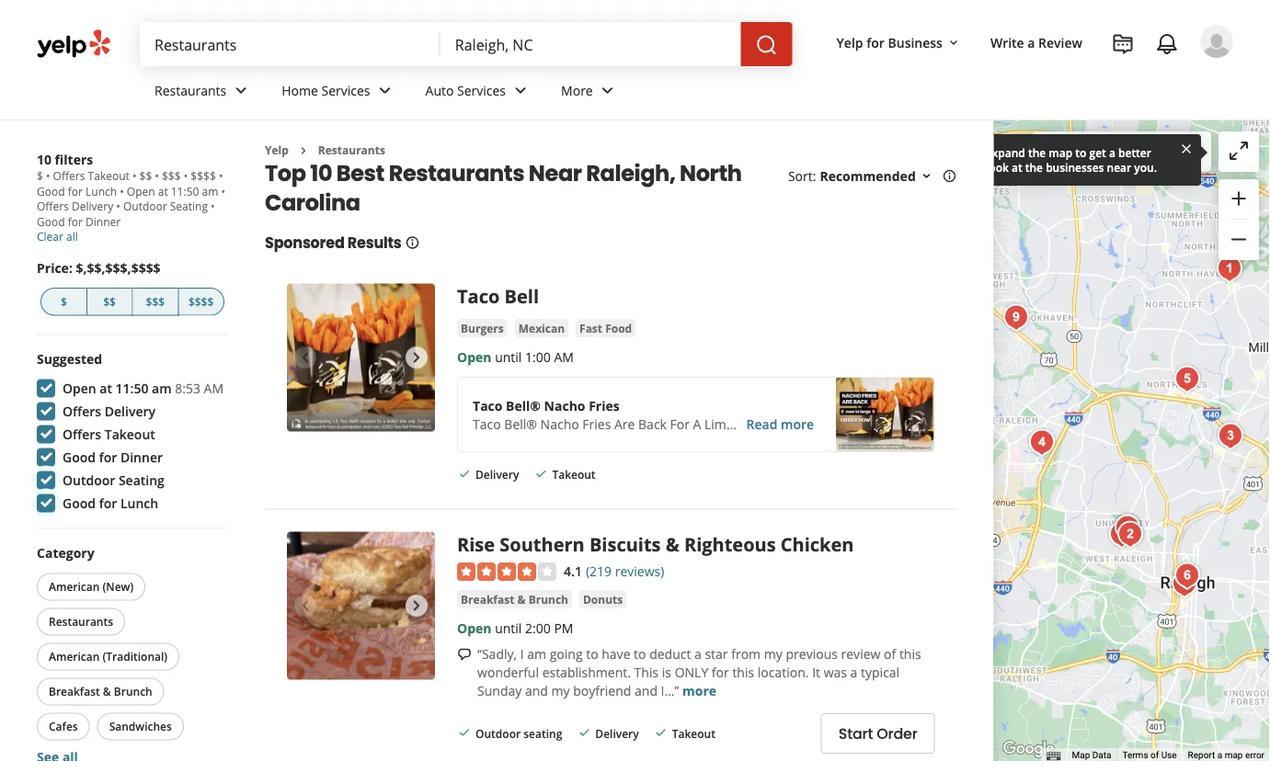 Task type: vqa. For each thing, say whether or not it's contained in the screenshot.
Results
yes



Task type: locate. For each thing, give the bounding box(es) containing it.
services inside home services link
[[322, 82, 370, 99]]

0 horizontal spatial breakfast & brunch
[[49, 685, 152, 700]]

1 vertical spatial $$$
[[146, 294, 165, 310]]

good down outdoor seating at the left
[[63, 495, 96, 512]]

brunch up 2:00
[[529, 592, 569, 607]]

3 24 chevron down v2 image from the left
[[510, 80, 532, 102]]

nacho down the 1:00
[[544, 397, 586, 414]]

of
[[884, 645, 896, 663], [1151, 750, 1160, 761]]

going
[[550, 645, 583, 663]]

11:50 inside group
[[116, 380, 149, 397]]

rise southern biscuits & righteous chicken image
[[1110, 510, 1146, 547], [287, 532, 435, 680]]

search image
[[756, 34, 778, 56]]

to left "get"
[[1076, 145, 1087, 160]]

services inside auto services link
[[457, 82, 506, 99]]

and down the this
[[635, 682, 658, 700]]

my
[[764, 645, 783, 663], [552, 682, 570, 700]]

until
[[495, 348, 522, 366], [495, 620, 522, 637]]

donuts button
[[580, 591, 627, 609]]

until for southern
[[495, 620, 522, 637]]

better
[[1119, 145, 1152, 160]]

am left top
[[202, 184, 218, 199]]

brunch down (traditional)
[[114, 685, 152, 700]]

$$$$
[[191, 168, 216, 184], [189, 294, 214, 310]]

establishment.
[[543, 664, 631, 681]]

1 horizontal spatial services
[[457, 82, 506, 99]]

expand the map to get a better look at the businesses near you.
[[986, 145, 1157, 175]]

1 none field from the left
[[155, 34, 426, 54]]

0 horizontal spatial 16 checkmark v2 image
[[457, 726, 472, 741]]

offers up clear
[[37, 199, 69, 214]]

american down category in the bottom of the page
[[49, 580, 100, 595]]

group containing suggested
[[31, 350, 228, 518]]

dinner up outdoor seating at the left
[[120, 449, 163, 466]]

taco down taco bell® nacho fries
[[473, 415, 501, 433]]

16 info v2 image
[[405, 235, 420, 250]]

0 vertical spatial brunch
[[529, 592, 569, 607]]

0 horizontal spatial group
[[31, 350, 228, 518]]

open for open until 1:00 am
[[457, 348, 492, 366]]

0 vertical spatial &
[[666, 532, 680, 557]]

north
[[680, 158, 742, 189]]

am left 8:53
[[152, 380, 172, 397]]

0 horizontal spatial breakfast & brunch button
[[37, 679, 164, 706]]

0 vertical spatial 11:50
[[171, 184, 199, 199]]

1 horizontal spatial and
[[635, 682, 658, 700]]

1 american from the top
[[49, 580, 100, 595]]

until up "sadly,
[[495, 620, 522, 637]]

seating
[[170, 199, 208, 214], [119, 472, 165, 489]]

2 services from the left
[[457, 82, 506, 99]]

offers down offers delivery
[[63, 426, 101, 443]]

auto services link
[[411, 66, 547, 120]]

next image
[[406, 347, 428, 369]]

good down offers takeout
[[63, 449, 96, 466]]

group
[[1219, 179, 1260, 260], [31, 350, 228, 518]]

$ down the price:
[[61, 294, 67, 310]]

2 16 checkmark v2 image from the left
[[654, 726, 669, 741]]

zoom in image
[[1228, 188, 1250, 210]]

1 horizontal spatial seating
[[170, 199, 208, 214]]

outdoor inside group
[[63, 472, 115, 489]]

location.
[[758, 664, 809, 681]]

1 vertical spatial bell®
[[505, 415, 537, 433]]

1 vertical spatial nacho
[[541, 415, 579, 433]]

2 and from the left
[[635, 682, 658, 700]]

i
[[520, 645, 524, 663]]

0 vertical spatial $
[[37, 168, 43, 184]]

at
[[1012, 160, 1023, 175], [158, 184, 168, 199], [100, 380, 112, 397]]

0 horizontal spatial $$
[[103, 294, 116, 310]]

good down the filters
[[37, 184, 65, 199]]

16 checkmark v2 image left 'outdoor seating'
[[457, 726, 472, 741]]

outdoor inside 10 filters $ • offers takeout • $$ • $$$ • $$$$ • good for lunch • open at 11:50 am • offers delivery • outdoor seating • good for dinner clear all
[[123, 199, 167, 214]]

services right home
[[322, 82, 370, 99]]

yelp inside yelp for business button
[[837, 34, 864, 51]]

1 horizontal spatial 16 checkmark v2 image
[[534, 467, 549, 482]]

for down star
[[712, 664, 729, 681]]

good
[[37, 184, 65, 199], [37, 214, 65, 229], [63, 449, 96, 466], [63, 495, 96, 512]]

this up typical
[[900, 645, 922, 663]]

am right the 1:00
[[554, 348, 574, 366]]

taco for taco bell
[[457, 284, 500, 309]]

and down wonderful
[[525, 682, 548, 700]]

american for american (new)
[[49, 580, 100, 595]]

0 vertical spatial at
[[1012, 160, 1023, 175]]

breakfast & brunch button up open until 2:00 pm
[[457, 591, 572, 609]]

1 horizontal spatial more
[[781, 415, 814, 433]]

$$$ button
[[133, 288, 179, 316]]

0 vertical spatial group
[[1219, 179, 1260, 260]]

1 vertical spatial this
[[733, 664, 755, 681]]

1 vertical spatial at
[[158, 184, 168, 199]]

for
[[670, 415, 690, 433]]

open inside 10 filters $ • offers takeout • $$ • $$$ • $$$$ • good for lunch • open at 11:50 am • offers delivery • outdoor seating • good for dinner clear all
[[127, 184, 155, 199]]

1 horizontal spatial none field
[[455, 34, 727, 54]]

business
[[888, 34, 943, 51]]

1 vertical spatial &
[[518, 592, 526, 607]]

0 vertical spatial restaurants link
[[140, 66, 267, 120]]

Near text field
[[455, 34, 727, 54]]

2 vertical spatial am
[[527, 645, 547, 663]]

fast food button
[[576, 319, 636, 338]]

2:00
[[525, 620, 551, 637]]

1 horizontal spatial breakfast
[[461, 592, 515, 607]]

1 until from the top
[[495, 348, 522, 366]]

$$$
[[162, 168, 181, 184], [146, 294, 165, 310]]

2 horizontal spatial to
[[1076, 145, 1087, 160]]

1 horizontal spatial my
[[764, 645, 783, 663]]

16 checkmark v2 image down taco bell® nacho fries
[[534, 467, 549, 482]]

time.
[[753, 415, 786, 433]]

2 horizontal spatial 24 chevron down v2 image
[[510, 80, 532, 102]]

write a review
[[991, 34, 1083, 51]]

breakfast down 4.1 star rating image
[[461, 592, 515, 607]]

home
[[282, 82, 318, 99]]

open up $,$$,$$$,$$$$ on the left top
[[127, 184, 155, 199]]

2 24 chevron down v2 image from the left
[[374, 80, 396, 102]]

services for home services
[[322, 82, 370, 99]]

0 horizontal spatial am
[[204, 380, 224, 397]]

24 chevron down v2 image inside home services link
[[374, 80, 396, 102]]

1 vertical spatial of
[[1151, 750, 1160, 761]]

dinner right the all
[[86, 214, 121, 229]]

none field find
[[155, 34, 426, 54]]

taco
[[457, 284, 500, 309], [473, 397, 503, 414], [473, 415, 501, 433]]

1 vertical spatial breakfast & brunch
[[49, 685, 152, 700]]

1 horizontal spatial am
[[202, 184, 218, 199]]

0 vertical spatial $$
[[139, 168, 152, 184]]

mexican link
[[515, 319, 569, 338]]

for right clear
[[68, 214, 83, 229]]

taco down "open until 1:00 am"
[[473, 397, 503, 414]]

services right the auto
[[457, 82, 506, 99]]

at up offers delivery
[[100, 380, 112, 397]]

16 checkmark v2 image down the i…"
[[654, 726, 669, 741]]

0 vertical spatial until
[[495, 348, 522, 366]]

0 vertical spatial dinner
[[86, 214, 121, 229]]

breakfast & brunch down american (traditional) button
[[49, 685, 152, 700]]

seating
[[524, 726, 562, 741]]

0 vertical spatial more
[[781, 415, 814, 433]]

burgers link
[[457, 319, 508, 338]]

0 horizontal spatial this
[[733, 664, 755, 681]]

16 speech v2 image
[[457, 648, 472, 662]]

1 24 chevron down v2 image from the left
[[230, 80, 252, 102]]

1 horizontal spatial 11:50
[[171, 184, 199, 199]]

a right write
[[1028, 34, 1036, 51]]

1 vertical spatial $$$$
[[189, 294, 214, 310]]

for inside button
[[867, 34, 885, 51]]

carolina
[[265, 187, 360, 218]]

lunch inside 10 filters $ • offers takeout • $$ • $$$ • $$$$ • good for lunch • open at 11:50 am • offers delivery • outdoor seating • good for dinner clear all
[[86, 184, 117, 199]]

lunch inside group
[[120, 495, 158, 512]]

a left star
[[695, 645, 702, 663]]

my down establishment. at the left bottom
[[552, 682, 570, 700]]

0 horizontal spatial 11:50
[[116, 380, 149, 397]]

another broken egg cafe image
[[1169, 361, 1206, 398]]

taco bell® nacho fries are back for a limited time.
[[473, 415, 786, 433]]

none field up home
[[155, 34, 426, 54]]

restaurants inside 'business categories' element
[[155, 82, 227, 99]]

bell® down taco bell® nacho fries
[[505, 415, 537, 433]]

0 vertical spatial $$$$
[[191, 168, 216, 184]]

& for the bottom breakfast & brunch button
[[103, 685, 111, 700]]

projects image
[[1112, 33, 1134, 55]]

to up the this
[[634, 645, 646, 663]]

takeout down the filters
[[88, 168, 130, 184]]

start order
[[839, 724, 918, 745]]

fries up are
[[589, 397, 620, 414]]

2 vertical spatial outdoor
[[476, 726, 521, 741]]

0 horizontal spatial am
[[152, 380, 172, 397]]

breakfast inside category group
[[49, 685, 100, 700]]

breakfast & brunch inside category group
[[49, 685, 152, 700]]

outdoor down sunday
[[476, 726, 521, 741]]

american (new)
[[49, 580, 134, 595]]

more
[[561, 82, 593, 99]]

map right as
[[1131, 143, 1158, 161]]

8:53
[[175, 380, 201, 397]]

2 american from the top
[[49, 650, 100, 665]]

1 horizontal spatial 24 chevron down v2 image
[[374, 80, 396, 102]]

1 and from the left
[[525, 682, 548, 700]]

0 vertical spatial breakfast
[[461, 592, 515, 607]]

1 vertical spatial breakfast
[[49, 685, 100, 700]]

metro diner image
[[1212, 251, 1248, 288]]

24 chevron down v2 image for auto services
[[510, 80, 532, 102]]

2 horizontal spatial at
[[1012, 160, 1023, 175]]

expand
[[986, 145, 1026, 160]]

1 services from the left
[[322, 82, 370, 99]]

limited
[[705, 415, 750, 433]]

this down from
[[733, 664, 755, 681]]

offers takeout
[[63, 426, 155, 443]]

suggested
[[37, 351, 102, 368]]

expand the map to get a better look at the businesses near you. tooltip
[[972, 134, 1202, 186]]

donuts
[[583, 592, 623, 607]]

16 checkmark v2 image right seating
[[577, 726, 592, 741]]

16 checkmark v2 image
[[457, 726, 472, 741], [654, 726, 669, 741]]

16 chevron down v2 image
[[947, 36, 961, 50]]

for down the filters
[[68, 184, 83, 199]]

$$$$ inside 10 filters $ • offers takeout • $$ • $$$ • $$$$ • good for lunch • open at 11:50 am • offers delivery • outdoor seating • good for dinner clear all
[[191, 168, 216, 184]]

nacho
[[544, 397, 586, 414], [541, 415, 579, 433]]

fries
[[589, 397, 620, 414], [583, 415, 611, 433]]

breakfast for the bottom breakfast & brunch button
[[49, 685, 100, 700]]

0 horizontal spatial of
[[884, 645, 896, 663]]

am right 8:53
[[204, 380, 224, 397]]

dinner inside 10 filters $ • offers takeout • $$ • $$$ • $$$$ • good for lunch • open at 11:50 am • offers delivery • outdoor seating • good for dinner clear all
[[86, 214, 121, 229]]

0 horizontal spatial map
[[1049, 145, 1073, 160]]

16 checkmark v2 image
[[457, 467, 472, 482], [534, 467, 549, 482], [577, 726, 592, 741]]

1 vertical spatial brunch
[[114, 685, 152, 700]]

map left error
[[1225, 750, 1243, 761]]

outdoor up good for lunch
[[63, 472, 115, 489]]

1 vertical spatial lunch
[[120, 495, 158, 512]]

yelp for business button
[[830, 26, 969, 59]]

american inside american (traditional) button
[[49, 650, 100, 665]]

keyboard shortcuts image
[[1047, 752, 1061, 761]]

1 vertical spatial until
[[495, 620, 522, 637]]

2 slideshow element from the top
[[287, 532, 435, 680]]

1 slideshow element from the top
[[287, 284, 435, 432]]

16 checkmark v2 image for outdoor seating
[[577, 726, 592, 741]]

slideshow element for rise southern biscuits & righteous chicken
[[287, 532, 435, 680]]

map inside 'expand the map to get a better look at the businesses near you.'
[[1049, 145, 1073, 160]]

nacho down taco bell® nacho fries
[[541, 415, 579, 433]]

cafes button
[[37, 714, 90, 741]]

offers
[[53, 168, 85, 184], [37, 199, 69, 214], [63, 403, 101, 420], [63, 426, 101, 443]]

boyfriend
[[573, 682, 632, 700]]

brunch inside category group
[[114, 685, 152, 700]]

None search field
[[140, 22, 796, 66]]

restaurants link
[[140, 66, 267, 120], [318, 143, 385, 158]]

1 vertical spatial seating
[[119, 472, 165, 489]]

0 horizontal spatial at
[[100, 380, 112, 397]]

auto services
[[426, 82, 506, 99]]

fries left are
[[583, 415, 611, 433]]

businesses
[[1046, 160, 1104, 175]]

(219 reviews)
[[586, 562, 665, 580]]

1:00
[[525, 348, 551, 366]]

1 horizontal spatial breakfast & brunch
[[461, 592, 569, 607]]

(219 reviews) link
[[586, 561, 665, 580]]

1 vertical spatial first watch image
[[1213, 418, 1249, 455]]

the
[[1029, 145, 1046, 160], [1026, 160, 1043, 175]]

at inside 10 filters $ • offers takeout • $$ • $$$ • $$$$ • good for lunch • open at 11:50 am • offers delivery • outdoor seating • good for dinner clear all
[[158, 184, 168, 199]]

24 chevron down v2 image left home
[[230, 80, 252, 102]]

2 horizontal spatial map
[[1225, 750, 1243, 761]]

10 right top
[[310, 158, 332, 189]]

open inside group
[[63, 380, 96, 397]]

american inside american (new) button
[[49, 580, 100, 595]]

map for to
[[1049, 145, 1073, 160]]

am inside group
[[204, 380, 224, 397]]

error
[[1246, 750, 1265, 761]]

sandwiches
[[109, 720, 172, 735]]

0 vertical spatial taco
[[457, 284, 500, 309]]

open for open at 11:50 am 8:53 am
[[63, 380, 96, 397]]

breakfast & brunch down 4.1 star rating image
[[461, 592, 569, 607]]

map left "get"
[[1049, 145, 1073, 160]]

delivery up the all
[[72, 199, 113, 214]]

delivery
[[72, 199, 113, 214], [105, 403, 155, 420], [476, 467, 519, 483], [596, 726, 639, 741]]

0 vertical spatial am
[[554, 348, 574, 366]]

0 horizontal spatial rise southern biscuits & righteous chicken image
[[287, 532, 435, 680]]

category
[[37, 545, 94, 562]]

1 horizontal spatial breakfast & brunch button
[[457, 591, 572, 609]]

16 checkmark v2 image for outdoor seating
[[457, 726, 472, 741]]

american (traditional) button
[[37, 644, 180, 671]]

11:50
[[171, 184, 199, 199], [116, 380, 149, 397]]

2 horizontal spatial outdoor
[[476, 726, 521, 741]]

a right "get"
[[1110, 145, 1116, 160]]

yelp left business
[[837, 34, 864, 51]]

0 horizontal spatial 16 checkmark v2 image
[[457, 467, 472, 482]]

greg r. image
[[1201, 25, 1234, 58]]

1 horizontal spatial restaurants link
[[318, 143, 385, 158]]

24 chevron down v2 image inside auto services link
[[510, 80, 532, 102]]

the right expand on the right
[[1029, 145, 1046, 160]]

0 vertical spatial am
[[202, 184, 218, 199]]

$$$$ left top
[[191, 168, 216, 184]]

0 horizontal spatial breakfast
[[49, 685, 100, 700]]

open until 2:00 pm
[[457, 620, 574, 637]]

good left the all
[[37, 214, 65, 229]]

0 vertical spatial yelp
[[837, 34, 864, 51]]

0 horizontal spatial more
[[683, 682, 717, 700]]

1 16 checkmark v2 image from the left
[[457, 726, 472, 741]]

rise southern biscuits & righteous chicken link
[[457, 532, 854, 557]]

breakfast & brunch for breakfast & brunch button to the top
[[461, 592, 569, 607]]

0 vertical spatial $$$
[[162, 168, 181, 184]]

a inside 'link'
[[1028, 34, 1036, 51]]

bell® down "open until 1:00 am"
[[506, 397, 541, 414]]

at up $,$$,$$$,$$$$ on the left top
[[158, 184, 168, 199]]

fries for taco bell® nacho fries are back for a limited time.
[[583, 415, 611, 433]]

open up 16 speech v2 icon
[[457, 620, 492, 637]]

taco bell
[[457, 284, 539, 309]]

1 horizontal spatial map
[[1131, 143, 1158, 161]]

0 horizontal spatial brunch
[[114, 685, 152, 700]]

american
[[49, 580, 100, 595], [49, 650, 100, 665]]

16 chevron right v2 image
[[296, 143, 311, 158]]

results
[[348, 233, 402, 253]]

$ up clear
[[37, 168, 43, 184]]

outdoor up $,$$,$$$,$$$$ on the left top
[[123, 199, 167, 214]]

until left the 1:00
[[495, 348, 522, 366]]

4.1
[[564, 562, 582, 580]]

0 vertical spatial slideshow element
[[287, 284, 435, 432]]

more down only
[[683, 682, 717, 700]]

open for open until 2:00 pm
[[457, 620, 492, 637]]

1 vertical spatial american
[[49, 650, 100, 665]]

16 checkmark v2 image up rise
[[457, 467, 472, 482]]

16 checkmark v2 image for delivery
[[534, 467, 549, 482]]

of left "use"
[[1151, 750, 1160, 761]]

takeout down taco bell® nacho fries
[[552, 467, 596, 483]]

map for moves
[[1131, 143, 1158, 161]]

taco up burgers
[[457, 284, 500, 309]]

0 horizontal spatial restaurants link
[[140, 66, 267, 120]]

use
[[1162, 750, 1177, 761]]

search
[[1070, 143, 1111, 161]]

for down offers takeout
[[99, 449, 117, 466]]

$ inside 10 filters $ • offers takeout • $$ • $$$ • $$$$ • good for lunch • open at 11:50 am • offers delivery • outdoor seating • good for dinner clear all
[[37, 168, 43, 184]]

0 vertical spatial outdoor
[[123, 199, 167, 214]]

& right biscuits
[[666, 532, 680, 557]]

a inside 'expand the map to get a better look at the businesses near you.'
[[1110, 145, 1116, 160]]

0 horizontal spatial outdoor
[[63, 472, 115, 489]]

24 chevron down v2 image
[[597, 80, 619, 102]]

more right read
[[781, 415, 814, 433]]

is
[[662, 664, 672, 681]]

24 chevron down v2 image left the auto
[[374, 80, 396, 102]]

to inside 'expand the map to get a better look at the businesses near you.'
[[1076, 145, 1087, 160]]

order
[[877, 724, 918, 745]]

at right look
[[1012, 160, 1023, 175]]

0 vertical spatial first watch image
[[998, 299, 1035, 336]]

previous image
[[294, 347, 317, 369]]

open down burgers button
[[457, 348, 492, 366]]

first watch image
[[998, 299, 1035, 336], [1213, 418, 1249, 455]]

to up establishment. at the left bottom
[[586, 645, 599, 663]]

1 horizontal spatial brunch
[[529, 592, 569, 607]]

offers delivery
[[63, 403, 155, 420]]

start
[[839, 724, 873, 745]]

1 horizontal spatial yelp
[[837, 34, 864, 51]]

24 chevron down v2 image right auto services
[[510, 80, 532, 102]]

0 vertical spatial of
[[884, 645, 896, 663]]

none field up more
[[455, 34, 727, 54]]

rise southern biscuits & righteous chicken image
[[1110, 510, 1146, 547]]

yelp for yelp "link"
[[265, 143, 289, 158]]

bell® for taco bell® nacho fries
[[506, 397, 541, 414]]

2 vertical spatial taco
[[473, 415, 501, 433]]

4.1 star rating image
[[457, 563, 557, 581]]

2 none field from the left
[[455, 34, 727, 54]]

None field
[[155, 34, 426, 54], [455, 34, 727, 54]]

$$
[[139, 168, 152, 184], [103, 294, 116, 310]]

burgers button
[[457, 319, 508, 338]]

sandwiches button
[[97, 714, 184, 741]]

10 filters $ • offers takeout • $$ • $$$ • $$$$ • good for lunch • open at 11:50 am • offers delivery • outdoor seating • good for dinner clear all
[[37, 150, 225, 244]]

$
[[37, 168, 43, 184], [61, 294, 67, 310]]

map data
[[1072, 750, 1112, 761]]

24 chevron down v2 image inside restaurants link
[[230, 80, 252, 102]]

breakfast up cafes
[[49, 685, 100, 700]]

& inside category group
[[103, 685, 111, 700]]

open down the suggested
[[63, 380, 96, 397]]

for left business
[[867, 34, 885, 51]]

0 vertical spatial lunch
[[86, 184, 117, 199]]

zoom out image
[[1228, 229, 1250, 251]]

24 chevron down v2 image for home services
[[374, 80, 396, 102]]

1 vertical spatial slideshow element
[[287, 532, 435, 680]]

0 horizontal spatial 10
[[37, 150, 52, 168]]

breakfast & brunch button down american (traditional) button
[[37, 679, 164, 706]]

24 chevron down v2 image
[[230, 80, 252, 102], [374, 80, 396, 102], [510, 80, 532, 102]]

1 vertical spatial $
[[61, 294, 67, 310]]

1 horizontal spatial &
[[518, 592, 526, 607]]

lunch down outdoor seating at the left
[[120, 495, 158, 512]]

am right the i on the left bottom of page
[[527, 645, 547, 663]]

10 left the filters
[[37, 150, 52, 168]]

home services
[[282, 82, 370, 99]]

breakfast & brunch link
[[457, 591, 572, 609]]

0 vertical spatial bell®
[[506, 397, 541, 414]]

& down american (traditional) button
[[103, 685, 111, 700]]

the flying biscuit cafe image
[[1112, 517, 1149, 553]]

am inside 10 filters $ • offers takeout • $$ • $$$ • $$$$ • good for lunch • open at 11:50 am • offers delivery • outdoor seating • good for dinner clear all
[[202, 184, 218, 199]]

slideshow element
[[287, 284, 435, 432], [287, 532, 435, 680]]

review
[[1039, 34, 1083, 51]]

delivery inside 10 filters $ • offers takeout • $$ • $$$ • $$$$ • good for lunch • open at 11:50 am • offers delivery • outdoor seating • good for dinner clear all
[[72, 199, 113, 214]]

2 until from the top
[[495, 620, 522, 637]]



Task type: describe. For each thing, give the bounding box(es) containing it.
$$ inside 10 filters $ • offers takeout • $$ • $$$ • $$$$ • good for lunch • open at 11:50 am • offers delivery • outdoor seating • good for dinner clear all
[[139, 168, 152, 184]]

outdoor for outdoor seating
[[63, 472, 115, 489]]

1 horizontal spatial am
[[554, 348, 574, 366]]

donuts link
[[580, 591, 627, 609]]

google image
[[999, 738, 1060, 762]]

delivery up rise
[[476, 467, 519, 483]]

24 chevron down v2 image for restaurants
[[230, 80, 252, 102]]

top 10 best restaurants near raleigh, north carolina
[[265, 158, 742, 218]]

(new)
[[103, 580, 134, 595]]

1 vertical spatial am
[[152, 380, 172, 397]]

price:
[[37, 259, 73, 276]]

sort:
[[788, 167, 816, 185]]

$$$$ button
[[179, 288, 225, 316]]

& for breakfast & brunch button to the top
[[518, 592, 526, 607]]

1 horizontal spatial of
[[1151, 750, 1160, 761]]

"sadly,
[[478, 645, 517, 663]]

best
[[337, 158, 385, 189]]

village deli & grill - lake boone trail image
[[1024, 425, 1061, 461]]

$$$ inside button
[[146, 294, 165, 310]]

i…"
[[661, 682, 679, 700]]

previous
[[786, 645, 838, 663]]

price: $,$$,$$$,$$$$
[[37, 259, 161, 276]]

outdoor for outdoor seating
[[476, 726, 521, 741]]

map data button
[[1072, 750, 1112, 762]]

breakfast & brunch for the bottom breakfast & brunch button
[[49, 685, 152, 700]]

1 horizontal spatial this
[[900, 645, 922, 663]]

nacho for taco bell® nacho fries
[[544, 397, 586, 414]]

cafes
[[49, 720, 78, 735]]

only
[[675, 664, 709, 681]]

food
[[606, 321, 632, 336]]

$$$ inside 10 filters $ • offers takeout • $$ • $$$ • $$$$ • good for lunch • open at 11:50 am • offers delivery • outdoor seating • good for dinner clear all
[[162, 168, 181, 184]]

takeout down more link
[[672, 726, 716, 741]]

recommended
[[820, 167, 916, 185]]

read more
[[747, 415, 814, 433]]

all
[[66, 229, 78, 244]]

back
[[639, 415, 667, 433]]

rise
[[457, 532, 495, 557]]

terms of use
[[1123, 750, 1177, 761]]

taco for taco bell® nacho fries
[[473, 397, 503, 414]]

notifications image
[[1157, 33, 1179, 55]]

outdoor seating
[[476, 726, 562, 741]]

1 vertical spatial more
[[683, 682, 717, 700]]

previous image
[[294, 595, 317, 617]]

am inside "sadly, i am going to have to deduct a star from my previous review of this wonderful establishment. this is only for this location. it was a typical sunday and my boyfriend and i…"
[[527, 645, 547, 663]]

map for error
[[1225, 750, 1243, 761]]

brunch for the bottom breakfast & brunch button
[[114, 685, 152, 700]]

for inside "sadly, i am going to have to deduct a star from my previous review of this wonderful establishment. this is only for this location. it was a typical sunday and my boyfriend and i…"
[[712, 664, 729, 681]]

sponsored results
[[265, 233, 402, 253]]

report a map error link
[[1188, 750, 1265, 761]]

pm
[[554, 620, 574, 637]]

typical
[[861, 664, 900, 681]]

none field near
[[455, 34, 727, 54]]

terms of use link
[[1123, 750, 1177, 761]]

1 horizontal spatial rise southern biscuits & righteous chicken image
[[1110, 510, 1146, 547]]

0 vertical spatial breakfast & brunch button
[[457, 591, 572, 609]]

raleigh,
[[586, 158, 676, 189]]

delivery down boyfriend
[[596, 726, 639, 741]]

services for auto services
[[457, 82, 506, 99]]

brunch for breakfast & brunch button to the top
[[529, 592, 569, 607]]

until for bell
[[495, 348, 522, 366]]

mexican
[[519, 321, 565, 336]]

nacho for taco bell® nacho fries are back for a limited time.
[[541, 415, 579, 433]]

fast food
[[580, 321, 632, 336]]

business categories element
[[140, 66, 1234, 120]]

bell® for taco bell® nacho fries are back for a limited time.
[[505, 415, 537, 433]]

southern
[[500, 532, 585, 557]]

home services link
[[267, 66, 411, 120]]

data
[[1093, 750, 1112, 761]]

was
[[824, 664, 847, 681]]

open until 1:00 am
[[457, 348, 574, 366]]

0 vertical spatial my
[[764, 645, 783, 663]]

expand map image
[[1228, 140, 1250, 162]]

2 horizontal spatial &
[[666, 532, 680, 557]]

$ inside $ button
[[61, 294, 67, 310]]

carroll's kitchen image
[[1169, 558, 1206, 595]]

at inside 'expand the map to get a better look at the businesses near you.'
[[1012, 160, 1023, 175]]

1 vertical spatial breakfast & brunch button
[[37, 679, 164, 706]]

16 checkmark v2 image for takeout
[[654, 726, 669, 741]]

yelp link
[[265, 143, 289, 158]]

search as map moves
[[1070, 143, 1201, 161]]

for down outdoor seating at the left
[[99, 495, 117, 512]]

dinner inside group
[[120, 449, 163, 466]]

0 horizontal spatial to
[[586, 645, 599, 663]]

1 horizontal spatial to
[[634, 645, 646, 663]]

star
[[705, 645, 728, 663]]

mexican button
[[515, 319, 569, 338]]

near
[[1107, 160, 1132, 175]]

11:50 inside 10 filters $ • offers takeout • $$ • $$$ • $$$$ • good for lunch • open at 11:50 am • offers delivery • outdoor seating • good for dinner clear all
[[171, 184, 199, 199]]

jimmy v's osteria & bar image
[[1167, 566, 1203, 603]]

review
[[841, 645, 881, 663]]

open at 11:50 am 8:53 am
[[63, 380, 224, 397]]

wonderful
[[478, 664, 539, 681]]

rise southern biscuits & righteous chicken
[[457, 532, 854, 557]]

1 horizontal spatial group
[[1219, 179, 1260, 260]]

are
[[615, 415, 635, 433]]

terms
[[1123, 750, 1149, 761]]

seating inside 10 filters $ • offers takeout • $$ • $$$ • $$$$ • good for lunch • open at 11:50 am • offers delivery • outdoor seating • good for dinner clear all
[[170, 199, 208, 214]]

a right report
[[1218, 750, 1223, 761]]

write
[[991, 34, 1025, 51]]

restaurants inside button
[[49, 615, 113, 630]]

delivery down open at 11:50 am 8:53 am
[[105, 403, 155, 420]]

chicken
[[781, 532, 854, 557]]

16 info v2 image
[[943, 169, 958, 184]]

it
[[813, 664, 821, 681]]

outdoor seating
[[63, 472, 165, 489]]

Find text field
[[155, 34, 426, 54]]

biscuits
[[590, 532, 661, 557]]

yelp for yelp for business
[[837, 34, 864, 51]]

4.1 link
[[564, 561, 582, 580]]

righteous
[[684, 532, 776, 557]]

restaurants inside "top 10 best restaurants near raleigh, north carolina"
[[389, 158, 525, 189]]

filters
[[55, 150, 93, 168]]

map region
[[889, 0, 1271, 762]]

category group
[[33, 544, 228, 762]]

clear
[[37, 229, 63, 244]]

near
[[529, 158, 582, 189]]

auto
[[426, 82, 454, 99]]

user actions element
[[822, 23, 1260, 136]]

16 chevron down v2 image
[[920, 169, 935, 184]]

breakfast for breakfast & brunch button to the top
[[461, 592, 515, 607]]

fries for taco bell® nacho fries
[[589, 397, 620, 414]]

fast food link
[[576, 319, 636, 338]]

2 vertical spatial at
[[100, 380, 112, 397]]

$,$$,$$$,$$$$
[[76, 259, 161, 276]]

the right look
[[1026, 160, 1043, 175]]

have
[[602, 645, 631, 663]]

next image
[[406, 595, 428, 617]]

$ button
[[40, 288, 87, 316]]

takeout up good for dinner
[[105, 426, 155, 443]]

slideshow element for taco bell
[[287, 284, 435, 432]]

more link
[[683, 682, 717, 700]]

a
[[693, 415, 702, 433]]

offers up offers takeout
[[63, 403, 101, 420]]

more link
[[547, 66, 634, 120]]

report a map error
[[1188, 750, 1265, 761]]

takeout inside 10 filters $ • offers takeout • $$ • $$$ • $$$$ • good for lunch • open at 11:50 am • offers delivery • outdoor seating • good for dinner clear all
[[88, 168, 130, 184]]

cafe carolina and bakery image
[[1104, 517, 1141, 553]]

fast
[[580, 321, 603, 336]]

american for american (traditional)
[[49, 650, 100, 665]]

moves
[[1161, 143, 1201, 161]]

burgers
[[461, 321, 504, 336]]

price: $,$$,$$$,$$$$ group
[[37, 259, 228, 320]]

taco for taco bell® nacho fries are back for a limited time.
[[473, 415, 501, 433]]

restaurants button
[[37, 609, 125, 636]]

"sadly, i am going to have to deduct a star from my previous review of this wonderful establishment. this is only for this location. it was a typical sunday and my boyfriend and i…"
[[478, 645, 922, 700]]

taco bell image
[[287, 284, 435, 432]]

of inside "sadly, i am going to have to deduct a star from my previous review of this wonderful establishment. this is only for this location. it was a typical sunday and my boyfriend and i…"
[[884, 645, 896, 663]]

$$ button
[[87, 288, 133, 316]]

1 vertical spatial restaurants link
[[318, 143, 385, 158]]

close image
[[1180, 140, 1194, 156]]

$$ inside button
[[103, 294, 116, 310]]

a right was
[[851, 664, 858, 681]]

good for dinner
[[63, 449, 163, 466]]

$$$$ inside button
[[189, 294, 214, 310]]

1 vertical spatial my
[[552, 682, 570, 700]]

offers down the filters
[[53, 168, 85, 184]]

as
[[1114, 143, 1127, 161]]

start order link
[[821, 714, 936, 754]]

0 horizontal spatial first watch image
[[998, 299, 1035, 336]]

10 inside "top 10 best restaurants near raleigh, north carolina"
[[310, 158, 332, 189]]

look
[[986, 160, 1009, 175]]

10 inside 10 filters $ • offers takeout • $$ • $$$ • $$$$ • good for lunch • open at 11:50 am • offers delivery • outdoor seating • good for dinner clear all
[[37, 150, 52, 168]]



